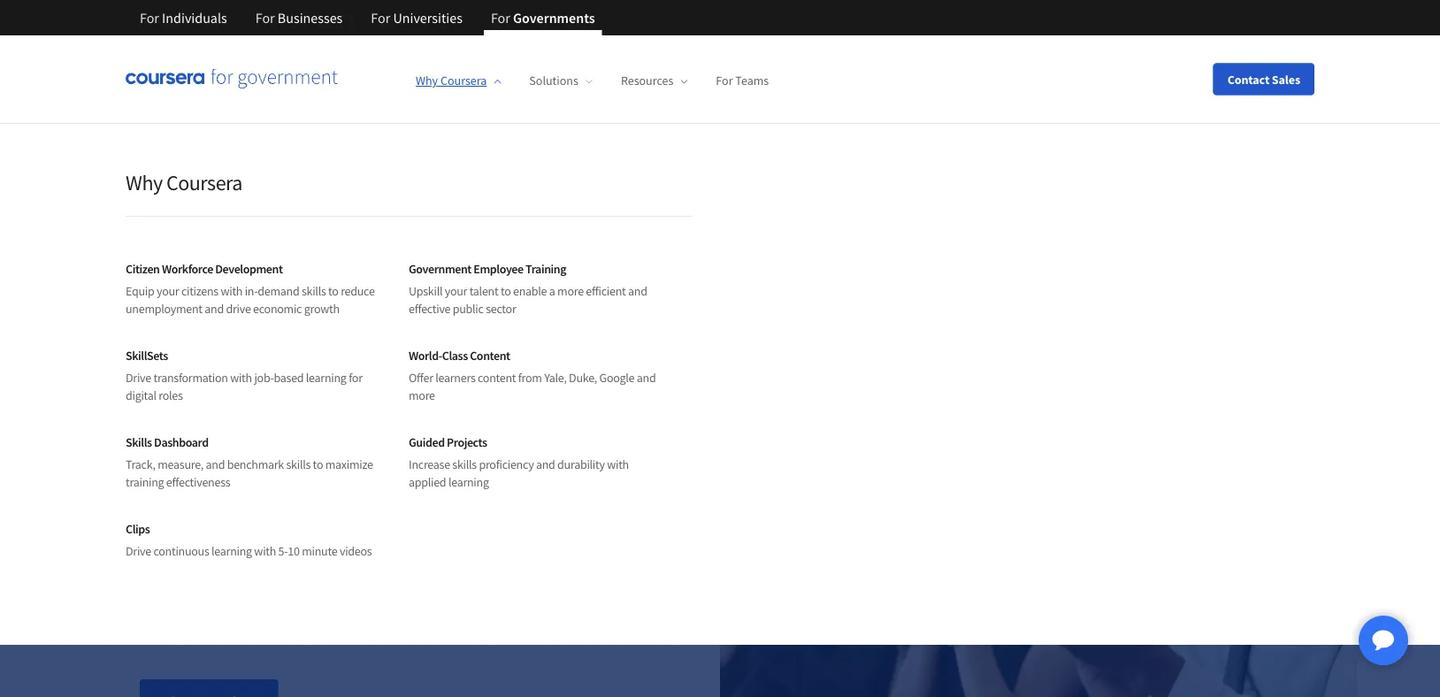 Task type: vqa. For each thing, say whether or not it's contained in the screenshot.


Task type: locate. For each thing, give the bounding box(es) containing it.
roles
[[159, 387, 183, 403]]

why coursera up workforce
[[126, 169, 242, 196]]

1 vertical spatial equip
[[126, 283, 154, 299]]

learning left for
[[306, 370, 346, 386]]

benchmark
[[227, 456, 284, 472]]

with
[[221, 283, 243, 299], [398, 286, 501, 357], [230, 370, 252, 386], [607, 456, 629, 472], [229, 463, 266, 489], [254, 543, 276, 559]]

to up sector
[[501, 283, 511, 299]]

learning inside skillsets drive transformation with job-based learning for digital roles
[[306, 370, 346, 386]]

economic right drive
[[253, 301, 302, 317]]

workforce inside drive sustainable economic growth and build a competitive workforce with online learning from leading universities and companies.
[[140, 463, 225, 489]]

coursera
[[441, 73, 487, 89], [166, 169, 242, 196]]

clips drive continuous learning with 5-10 minute videos
[[126, 521, 372, 559]]

skills
[[302, 283, 326, 299], [340, 343, 454, 414], [286, 456, 311, 472], [452, 456, 477, 472]]

projects
[[447, 434, 487, 450]]

from down guided
[[401, 463, 441, 489]]

more down offer
[[409, 387, 435, 403]]

economic
[[253, 301, 302, 317], [288, 431, 372, 457]]

0 vertical spatial from
[[518, 370, 542, 386]]

and up the effectiveness
[[206, 456, 225, 472]]

citizen
[[205, 550, 246, 568]]

teams
[[735, 73, 769, 89]]

0 horizontal spatial more
[[409, 387, 435, 403]]

learning right continuous
[[211, 543, 252, 559]]

1 vertical spatial more
[[409, 387, 435, 403]]

drive down the clips
[[126, 543, 151, 559]]

0 vertical spatial drive
[[126, 370, 151, 386]]

0 vertical spatial demand
[[258, 283, 299, 299]]

and left durability
[[536, 456, 555, 472]]

1 horizontal spatial more
[[557, 283, 584, 299]]

train your citizen workforce link
[[126, 538, 351, 580]]

0 horizontal spatial citizens
[[181, 283, 218, 299]]

1 horizontal spatial why coursera
[[416, 73, 487, 89]]

to left maximize
[[313, 456, 323, 472]]

2 vertical spatial drive
[[126, 543, 151, 559]]

workforce
[[140, 463, 225, 489], [249, 550, 312, 568]]

in- down the training
[[510, 286, 570, 357]]

1 horizontal spatial workforce
[[249, 550, 312, 568]]

to inside skills dashboard track, measure, and benchmark skills to maximize training effectiveness
[[313, 456, 323, 472]]

and inside equip citizens and government employees with in- demand skills
[[463, 173, 550, 244]]

drive inside clips drive continuous learning with 5-10 minute videos
[[126, 543, 151, 559]]

sales
[[1272, 71, 1300, 87]]

your
[[157, 283, 179, 299], [445, 283, 467, 299], [174, 550, 202, 568]]

reduce
[[341, 283, 375, 299]]

and right efficient on the left
[[628, 283, 647, 299]]

for
[[140, 9, 159, 27], [255, 9, 275, 27], [371, 9, 390, 27], [491, 9, 510, 27], [716, 73, 733, 89]]

drive inside skillsets drive transformation with job-based learning for digital roles
[[126, 370, 151, 386]]

why down universities
[[416, 73, 438, 89]]

your inside citizen workforce development equip your citizens with in-demand skills to reduce unemployment and drive economic growth
[[157, 283, 179, 299]]

yale,
[[544, 370, 567, 386]]

for for businesses
[[255, 9, 275, 27]]

citizens up reduce
[[281, 173, 453, 244]]

unemployment
[[126, 301, 202, 317]]

skillsets drive transformation with job-based learning for digital roles
[[126, 347, 362, 403]]

equip down citizen
[[126, 283, 154, 299]]

learning down projects
[[448, 474, 489, 490]]

sector
[[486, 301, 516, 317]]

0 vertical spatial workforce
[[140, 463, 225, 489]]

1 vertical spatial workforce
[[249, 550, 312, 568]]

and right durability
[[612, 463, 645, 489]]

employee
[[474, 261, 523, 276]]

to left reduce
[[328, 283, 339, 299]]

measure,
[[158, 456, 204, 472]]

learners
[[435, 370, 476, 386]]

train
[[140, 550, 171, 568]]

drive
[[226, 301, 251, 317]]

equip citizens and government employees with in- demand skills
[[140, 173, 570, 414]]

learning
[[306, 370, 346, 386], [327, 463, 397, 489], [448, 474, 489, 490], [211, 543, 252, 559]]

1 vertical spatial drive
[[140, 431, 184, 457]]

digital
[[126, 387, 156, 403]]

1 horizontal spatial from
[[518, 370, 542, 386]]

with inside guided projects increase skills proficiency and durability with applied learning
[[607, 456, 629, 472]]

coursera down universities
[[441, 73, 487, 89]]

0 vertical spatial coursera
[[441, 73, 487, 89]]

1 vertical spatial from
[[401, 463, 441, 489]]

content
[[478, 370, 516, 386]]

government employee training upskill your talent to enable a more efficient and effective public sector
[[409, 261, 647, 317]]

from
[[518, 370, 542, 386], [401, 463, 441, 489]]

1 vertical spatial why
[[126, 169, 163, 196]]

for left universities
[[371, 9, 390, 27]]

0 horizontal spatial a
[[524, 431, 534, 457]]

citizen workforce development equip your citizens with in-demand skills to reduce unemployment and drive economic growth
[[126, 261, 375, 317]]

your for equip
[[157, 283, 179, 299]]

citizens
[[281, 173, 453, 244], [181, 283, 218, 299]]

why up citizen
[[126, 169, 163, 196]]

applied
[[409, 474, 446, 490]]

banner navigation
[[126, 0, 609, 35]]

citizens inside citizen workforce development equip your citizens with in-demand skills to reduce unemployment and drive economic growth
[[181, 283, 218, 299]]

0 vertical spatial why
[[416, 73, 438, 89]]

drive up 'digital'
[[126, 370, 151, 386]]

0 horizontal spatial workforce
[[140, 463, 225, 489]]

growth
[[304, 301, 339, 317], [376, 431, 436, 457]]

guided projects increase skills proficiency and durability with applied learning
[[409, 434, 629, 490]]

learning inside guided projects increase skills proficiency and durability with applied learning
[[448, 474, 489, 490]]

why coursera down universities
[[416, 73, 487, 89]]

from inside drive sustainable economic growth and build a competitive workforce with online learning from leading universities and companies.
[[401, 463, 441, 489]]

with inside clips drive continuous learning with 5-10 minute videos
[[254, 543, 276, 559]]

a right 'enable'
[[549, 283, 555, 299]]

and up employee
[[463, 173, 550, 244]]

equip inside equip citizens and government employees with in- demand skills
[[140, 173, 271, 244]]

a
[[549, 283, 555, 299], [524, 431, 534, 457]]

1 vertical spatial a
[[524, 431, 534, 457]]

in-
[[245, 283, 258, 299], [510, 286, 570, 357]]

0 horizontal spatial in-
[[245, 283, 258, 299]]

1 vertical spatial economic
[[288, 431, 372, 457]]

0 vertical spatial equip
[[140, 173, 271, 244]]

0 vertical spatial more
[[557, 283, 584, 299]]

your up public
[[445, 283, 467, 299]]

offer
[[409, 370, 433, 386]]

1 vertical spatial why coursera
[[126, 169, 242, 196]]

drive
[[126, 370, 151, 386], [140, 431, 184, 457], [126, 543, 151, 559]]

0 horizontal spatial coursera
[[166, 169, 242, 196]]

resources link
[[621, 73, 688, 89]]

1 vertical spatial growth
[[376, 431, 436, 457]]

1 horizontal spatial growth
[[376, 431, 436, 457]]

companies.
[[140, 495, 238, 521]]

your up the unemployment
[[157, 283, 179, 299]]

for governments
[[491, 9, 595, 27]]

for left the "businesses"
[[255, 9, 275, 27]]

0 vertical spatial citizens
[[281, 173, 453, 244]]

1 horizontal spatial in-
[[510, 286, 570, 357]]

a right build
[[524, 431, 534, 457]]

0 horizontal spatial from
[[401, 463, 441, 489]]

learning inside drive sustainable economic growth and build a competitive workforce with online learning from leading universities and companies.
[[327, 463, 397, 489]]

build
[[477, 431, 520, 457]]

a inside government employee training upskill your talent to enable a more efficient and effective public sector
[[549, 283, 555, 299]]

1 horizontal spatial why
[[416, 73, 438, 89]]

1 horizontal spatial coursera
[[441, 73, 487, 89]]

skills dashboard track, measure, and benchmark skills to maximize training effectiveness
[[126, 434, 373, 490]]

training
[[126, 474, 164, 490]]

0 vertical spatial growth
[[304, 301, 339, 317]]

economic up "online"
[[288, 431, 372, 457]]

learning right "online"
[[327, 463, 397, 489]]

equip
[[140, 173, 271, 244], [126, 283, 154, 299]]

solutions
[[529, 73, 578, 89]]

demand
[[258, 283, 299, 299], [140, 343, 331, 414]]

drive up training
[[140, 431, 184, 457]]

drive inside drive sustainable economic growth and build a competitive workforce with online learning from leading universities and companies.
[[140, 431, 184, 457]]

coursera up workforce
[[166, 169, 242, 196]]

1 vertical spatial demand
[[140, 343, 331, 414]]

for for universities
[[371, 9, 390, 27]]

government
[[409, 261, 472, 276]]

for teams link
[[716, 73, 769, 89]]

for left "individuals"
[[140, 9, 159, 27]]

citizens down workforce
[[181, 283, 218, 299]]

1 vertical spatial citizens
[[181, 283, 218, 299]]

class
[[442, 347, 468, 363]]

and left drive
[[205, 301, 224, 317]]

1 horizontal spatial to
[[328, 283, 339, 299]]

economic inside drive sustainable economic growth and build a competitive workforce with online learning from leading universities and companies.
[[288, 431, 372, 457]]

1 horizontal spatial citizens
[[281, 173, 453, 244]]

sustainable
[[187, 431, 284, 457]]

to
[[328, 283, 339, 299], [501, 283, 511, 299], [313, 456, 323, 472]]

leading
[[445, 463, 508, 489]]

0 horizontal spatial to
[[313, 456, 323, 472]]

skills inside citizen workforce development equip your citizens with in-demand skills to reduce unemployment and drive economic growth
[[302, 283, 326, 299]]

and right google
[[637, 370, 656, 386]]

0 vertical spatial economic
[[253, 301, 302, 317]]

training
[[526, 261, 566, 276]]

your inside government employee training upskill your talent to enable a more efficient and effective public sector
[[445, 283, 467, 299]]

duke,
[[569, 370, 597, 386]]

based
[[274, 370, 304, 386]]

and inside world-class content offer learners content from yale, duke, google and more
[[637, 370, 656, 386]]

for teams
[[716, 73, 769, 89]]

1 horizontal spatial a
[[549, 283, 555, 299]]

for left governments
[[491, 9, 510, 27]]

transformation
[[153, 370, 228, 386]]

in- up drive
[[245, 283, 258, 299]]

more down the training
[[557, 283, 584, 299]]

skills inside skills dashboard track, measure, and benchmark skills to maximize training effectiveness
[[286, 456, 311, 472]]

equip up workforce
[[140, 173, 271, 244]]

0 horizontal spatial growth
[[304, 301, 339, 317]]

workforce inside the train your citizen workforce link
[[249, 550, 312, 568]]

from left yale,
[[518, 370, 542, 386]]

clips
[[126, 521, 150, 537]]

2 horizontal spatial to
[[501, 283, 511, 299]]

0 vertical spatial a
[[549, 283, 555, 299]]



Task type: describe. For each thing, give the bounding box(es) containing it.
economic inside citizen workforce development equip your citizens with in-demand skills to reduce unemployment and drive economic growth
[[253, 301, 302, 317]]

dashboard
[[154, 434, 209, 450]]

to inside government employee training upskill your talent to enable a more efficient and effective public sector
[[501, 283, 511, 299]]

public
[[453, 301, 484, 317]]

and inside skills dashboard track, measure, and benchmark skills to maximize training effectiveness
[[206, 456, 225, 472]]

0 horizontal spatial why
[[126, 169, 163, 196]]

for businesses
[[255, 9, 343, 27]]

drive sustainable economic growth and build a competitive workforce with online learning from leading universities and companies.
[[140, 431, 645, 521]]

continuous
[[153, 543, 209, 559]]

0 vertical spatial why coursera
[[416, 73, 487, 89]]

skillsets
[[126, 347, 168, 363]]

competitive
[[538, 431, 639, 457]]

world-class content offer learners content from yale, duke, google and more
[[409, 347, 656, 403]]

guided
[[409, 434, 445, 450]]

universities
[[393, 9, 463, 27]]

effective
[[409, 301, 451, 317]]

in- inside citizen workforce development equip your citizens with in-demand skills to reduce unemployment and drive economic growth
[[245, 283, 258, 299]]

efficient
[[586, 283, 626, 299]]

a inside drive sustainable economic growth and build a competitive workforce with online learning from leading universities and companies.
[[524, 431, 534, 457]]

individuals
[[162, 9, 227, 27]]

for for individuals
[[140, 9, 159, 27]]

upskill
[[409, 283, 443, 299]]

skills inside guided projects increase skills proficiency and durability with applied learning
[[452, 456, 477, 472]]

with inside skillsets drive transformation with job-based learning for digital roles
[[230, 370, 252, 386]]

for individuals
[[140, 9, 227, 27]]

maximize
[[325, 456, 373, 472]]

and inside guided projects increase skills proficiency and durability with applied learning
[[536, 456, 555, 472]]

videos
[[340, 543, 372, 559]]

train your citizen workforce
[[140, 550, 312, 568]]

online
[[270, 463, 323, 489]]

for left teams
[[716, 73, 733, 89]]

effectiveness
[[166, 474, 230, 490]]

more inside government employee training upskill your talent to enable a more efficient and effective public sector
[[557, 283, 584, 299]]

growth inside drive sustainable economic growth and build a competitive workforce with online learning from leading universities and companies.
[[376, 431, 436, 457]]

government
[[140, 230, 420, 301]]

workforce
[[162, 261, 213, 276]]

skills inside equip citizens and government employees with in- demand skills
[[340, 343, 454, 414]]

governments
[[513, 9, 595, 27]]

0 horizontal spatial why coursera
[[126, 169, 242, 196]]

content
[[470, 347, 510, 363]]

employees
[[140, 286, 388, 357]]

demand inside equip citizens and government employees with in- demand skills
[[140, 343, 331, 414]]

contact sales
[[1228, 71, 1300, 87]]

your right 'train'
[[174, 550, 202, 568]]

why coursera link
[[416, 73, 501, 89]]

equip inside citizen workforce development equip your citizens with in-demand skills to reduce unemployment and drive economic growth
[[126, 283, 154, 299]]

development
[[215, 261, 283, 276]]

growth inside citizen workforce development equip your citizens with in-demand skills to reduce unemployment and drive economic growth
[[304, 301, 339, 317]]

more inside world-class content offer learners content from yale, duke, google and more
[[409, 387, 435, 403]]

citizen
[[126, 261, 160, 276]]

world-
[[409, 347, 442, 363]]

contact sales button
[[1214, 63, 1315, 95]]

10
[[288, 543, 300, 559]]

job-
[[254, 370, 274, 386]]

and inside government employee training upskill your talent to enable a more efficient and effective public sector
[[628, 283, 647, 299]]

drive for clips
[[126, 543, 151, 559]]

resources
[[621, 73, 674, 89]]

1 vertical spatial coursera
[[166, 169, 242, 196]]

your for upskill
[[445, 283, 467, 299]]

for for governments
[[491, 9, 510, 27]]

enable
[[513, 283, 547, 299]]

citizens inside equip citizens and government employees with in- demand skills
[[281, 173, 453, 244]]

businesses
[[278, 9, 343, 27]]

from inside world-class content offer learners content from yale, duke, google and more
[[518, 370, 542, 386]]

solutions link
[[529, 73, 593, 89]]

increase
[[409, 456, 450, 472]]

minute
[[302, 543, 337, 559]]

for
[[349, 370, 362, 386]]

with inside citizen workforce development equip your citizens with in-demand skills to reduce unemployment and drive economic growth
[[221, 283, 243, 299]]

google
[[599, 370, 635, 386]]

learning inside clips drive continuous learning with 5-10 minute videos
[[211, 543, 252, 559]]

with inside equip citizens and government employees with in- demand skills
[[398, 286, 501, 357]]

drive for skillsets
[[126, 370, 151, 386]]

talent
[[469, 283, 498, 299]]

demand inside citizen workforce development equip your citizens with in-demand skills to reduce unemployment and drive economic growth
[[258, 283, 299, 299]]

with inside drive sustainable economic growth and build a competitive workforce with online learning from leading universities and companies.
[[229, 463, 266, 489]]

durability
[[557, 456, 605, 472]]

contact
[[1228, 71, 1270, 87]]

universities
[[512, 463, 609, 489]]

to inside citizen workforce development equip your citizens with in-demand skills to reduce unemployment and drive economic growth
[[328, 283, 339, 299]]

proficiency
[[479, 456, 534, 472]]

and up leading in the left of the page
[[440, 431, 473, 457]]

skills
[[126, 434, 152, 450]]

5-
[[278, 543, 288, 559]]

track,
[[126, 456, 155, 472]]

and inside citizen workforce development equip your citizens with in-demand skills to reduce unemployment and drive economic growth
[[205, 301, 224, 317]]

in- inside equip citizens and government employees with in- demand skills
[[510, 286, 570, 357]]

coursera for government image
[[126, 69, 338, 90]]

for universities
[[371, 9, 463, 27]]



